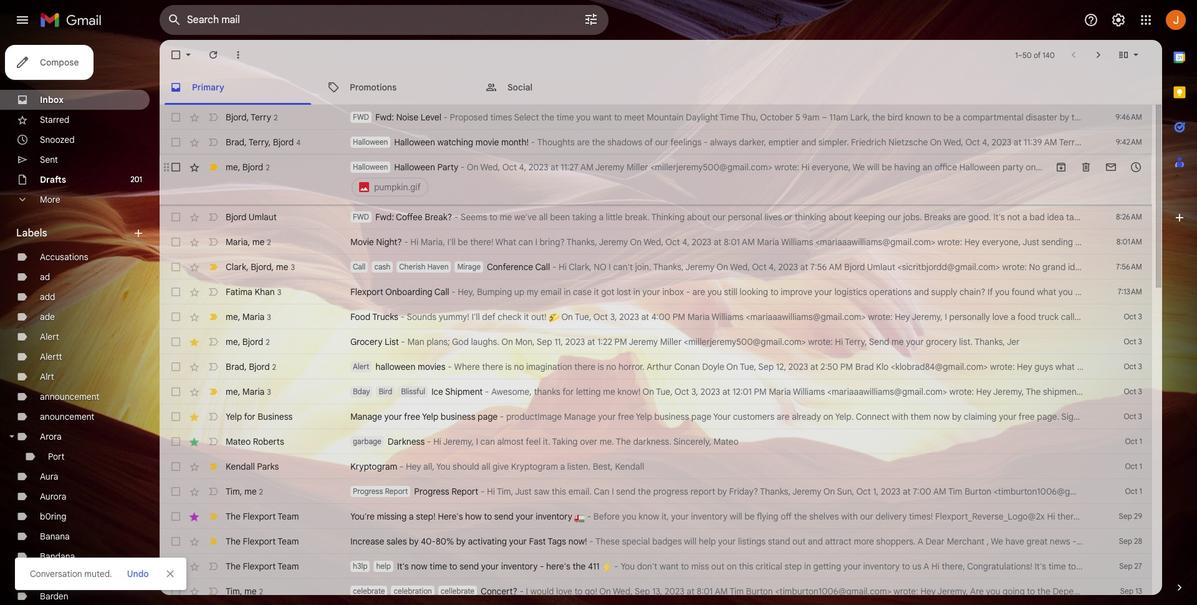 Task type: describe. For each thing, give the bounding box(es) containing it.
emptier
[[769, 137, 799, 148]]

main content containing primary
[[160, 40, 1198, 605]]

the right the select
[[541, 112, 555, 123]]

row containing bjord
[[160, 105, 1198, 130]]

hi left terry, on the bottom right of page
[[835, 336, 843, 347]]

business
[[258, 411, 293, 422]]

- right the level
[[444, 112, 448, 123]]

found
[[1012, 286, 1035, 298]]

sep left 11,
[[537, 336, 552, 347]]

3 row from the top
[[160, 155, 1198, 205]]

1 is from the left
[[506, 361, 512, 372]]

1 vertical spatial with
[[892, 411, 909, 422]]

simpler.
[[819, 137, 849, 148]]

2 horizontal spatial it's
[[1035, 561, 1047, 572]]

9am
[[803, 112, 820, 123]]

1 up hello
[[1140, 462, 1143, 471]]

wed, down movie at the top of the page
[[481, 162, 500, 173]]

2 vertical spatial <mariaaawilliams@gmail.com>
[[828, 386, 948, 397]]

please
[[1063, 162, 1089, 173]]

settings image
[[1112, 12, 1127, 27]]

2 vertical spatial williams
[[793, 386, 825, 397]]

0 vertical spatial what
[[1037, 286, 1057, 298]]

1 vertical spatial will
[[730, 511, 743, 522]]

clark,
[[569, 261, 592, 273]]

to right how
[[484, 511, 492, 522]]

<klobrad84@gmail.com>
[[891, 361, 988, 372]]

disaster
[[1026, 112, 1058, 123]]

by right disaster
[[1060, 112, 1070, 123]]

i up the should
[[476, 436, 478, 447]]

yelp for business
[[226, 411, 293, 422]]

sep 28
[[1120, 536, 1143, 546]]

inventory down report
[[691, 511, 728, 522]]

3 the flexport team from the top
[[226, 561, 299, 572]]

trucks
[[372, 311, 399, 322]]

5
[[796, 112, 801, 123]]

on right go!
[[600, 586, 611, 597]]

shipment
[[1044, 386, 1080, 397]]

a left "listen." at left bottom
[[560, 461, 565, 472]]

wrote: up <sicritbjordd@gmail.com>
[[938, 236, 963, 248]]

stand
[[768, 536, 791, 547]]

thoughts
[[538, 137, 575, 148]]

0 vertical spatial <mariaaawilliams@gmail.com>
[[816, 236, 936, 248]]

up
[[1081, 411, 1092, 422]]

brad for terry
[[226, 136, 245, 148]]

1 horizontal spatial send
[[494, 511, 514, 522]]

i right can
[[612, 486, 614, 497]]

a right not
[[1023, 211, 1028, 223]]

taking
[[552, 436, 578, 447]]

19 row from the top
[[160, 579, 1198, 604]]

to left 'meet'
[[614, 112, 622, 123]]

special
[[622, 536, 650, 547]]

flexport onboarding call - hey, bumping up my email in case it got lost in your inbox - are you still looking to improve your logistics operations and supply chain? if you found what you were looking for, just let me kno
[[351, 286, 1198, 298]]

0 vertical spatial we
[[853, 162, 865, 173]]

oct 3 for man plans; god laughs. on mon, sep 11, 2023 at 1:22 pm jeremy miller <millerjeremy500@gmail.com> wrote: hi terry, send me your grocery list. thanks, jer
[[1124, 337, 1143, 346]]

1 vertical spatial <mariaaawilliams@gmail.com>
[[746, 311, 866, 322]]

0 vertical spatial a
[[918, 536, 924, 547]]

doyle
[[702, 361, 725, 372]]

- right shipment
[[485, 386, 489, 397]]

maria down lives
[[757, 236, 780, 248]]

2 horizontal spatial with
[[1162, 112, 1179, 123]]

wrote: down jer
[[991, 361, 1015, 372]]

1 vertical spatial all
[[482, 461, 491, 472]]

now!
[[569, 536, 587, 547]]

to up the depeche
[[1069, 561, 1077, 572]]

pumpkin.gif
[[374, 182, 421, 193]]

1 vertical spatial miller
[[660, 336, 682, 347]]

aura link
[[40, 471, 58, 482]]

1 horizontal spatial 3,
[[692, 386, 699, 397]]

1 horizontal spatial a
[[924, 561, 930, 572]]

row containing maria
[[160, 230, 1164, 254]]

0 horizontal spatial call
[[353, 262, 366, 271]]

wrote: up claiming
[[950, 386, 974, 397]]

anouncement link
[[40, 411, 94, 422]]

3 team from the top
[[278, 561, 299, 572]]

maria down the fatima khan 3
[[243, 311, 265, 322]]

jeremy, up the should
[[443, 436, 474, 447]]

1 vertical spatial what
[[1056, 361, 1075, 372]]

17 row from the top
[[160, 529, 1198, 554]]

me , bjord 2 for 11th row from the bottom of the "main content" containing primary
[[226, 336, 270, 347]]

1 horizontal spatial burton
[[965, 486, 992, 497]]

sep left 13,
[[635, 586, 650, 597]]

us
[[913, 561, 922, 572]]

2 vertical spatial will
[[684, 536, 697, 547]]

hi left maria,
[[411, 236, 419, 248]]

0 horizontal spatial love
[[556, 586, 573, 597]]

2 halloween from the left
[[1145, 361, 1185, 372]]

1 vertical spatial <millerjeremy500@gmail.com>
[[684, 336, 806, 347]]

almost
[[497, 436, 524, 447]]

man
[[408, 336, 425, 347]]

0 horizontal spatial send
[[460, 561, 479, 572]]

for left business
[[244, 411, 256, 422]]

report inside progress report progress report - hi tim, just saw this email. can i send the progress report by friday? thanks, jeremy on sun, oct 1, 2023 at 7:00 am tim burton <timburton1006@gmail.com> wrote: hello jeremy, j
[[385, 487, 408, 496]]

0 horizontal spatial it
[[524, 311, 529, 322]]

1 vertical spatial 8:01
[[697, 586, 713, 597]]

your right it,
[[671, 511, 689, 522]]

to left improve
[[771, 286, 779, 298]]

by right '80%'
[[456, 536, 466, 547]]

terry for ,
[[249, 136, 269, 148]]

i left would
[[526, 586, 528, 597]]

inventory down shoppers.
[[864, 561, 900, 572]]

on inside cell
[[467, 162, 479, 173]]

tab list inside "main content"
[[160, 70, 1163, 105]]

- left where
[[448, 361, 452, 372]]

0 horizontal spatial burton
[[746, 586, 773, 597]]

darker,
[[739, 137, 767, 148]]

still
[[724, 286, 738, 298]]

wrote: inside cell
[[775, 162, 800, 173]]

movie night? - hi maria, i'll be there! what can i bring? thanks, jeremy on wed, oct 4, 2023 at 8:01 am maria williams <mariaaawilliams@gmail.com> wrote: hey everyone, just sending a friendly invitation for
[[351, 236, 1164, 248]]

your down bird
[[385, 411, 402, 422]]

1 horizontal spatial report
[[452, 486, 479, 497]]

0 vertical spatial 3,
[[610, 311, 617, 322]]

1 horizontal spatial 8:01
[[724, 236, 740, 248]]

promotions tab
[[318, 70, 475, 105]]

step!
[[416, 511, 436, 522]]

1 horizontal spatial it
[[594, 286, 599, 298]]

are
[[971, 586, 984, 597]]

1 thanks from the left
[[534, 386, 561, 397]]

there!
[[470, 236, 494, 248]]

3 up arrived,
[[1139, 362, 1143, 371]]

2 horizontal spatial will
[[868, 162, 880, 173]]

customers
[[733, 411, 775, 422]]

movie
[[476, 137, 499, 148]]

tim , me 2 for progress
[[226, 486, 263, 497]]

0 vertical spatial williams
[[782, 236, 814, 248]]

bjord up maria , me 2
[[226, 211, 247, 223]]

times
[[491, 112, 512, 123]]

13,
[[653, 586, 663, 597]]

sounds
[[407, 311, 437, 322]]

1 vertical spatial has
[[1107, 386, 1121, 397]]

row containing kendall parks
[[160, 454, 1153, 479]]

4, inside cell
[[519, 162, 527, 173]]

Search mail text field
[[187, 14, 549, 26]]

bandana
[[40, 551, 75, 562]]

2 mateo from the left
[[714, 436, 739, 447]]

halloween halloween watching movie month! - thoughts are the shadows of our feelings - always darker, emptier and simpler. friedrich nietzsche on wed, oct 4, 2023 at 11:39 am terry turtle <terryturtle85@gmail.c
[[353, 137, 1198, 148]]

0 vertical spatial of
[[1034, 50, 1041, 60]]

0 vertical spatial i'll
[[447, 236, 456, 248]]

invitation
[[1115, 236, 1151, 248]]

0 horizontal spatial tue,
[[575, 311, 592, 322]]

here's
[[438, 511, 463, 522]]

it.
[[543, 436, 550, 447]]

flexport_reverse_logo@2x
[[936, 511, 1045, 522]]

attract
[[825, 536, 852, 547]]

barber
[[40, 571, 67, 582]]

are up shipment
[[1077, 361, 1090, 372]]

thanks, up flying
[[760, 486, 791, 497]]

your right getting
[[844, 561, 861, 572]]

0 horizontal spatial can
[[481, 436, 495, 447]]

0 vertical spatial has
[[1108, 112, 1122, 123]]

on inside cell
[[1026, 162, 1036, 173]]

an
[[923, 162, 933, 173]]

give
[[493, 461, 509, 472]]

our left delivery
[[860, 511, 874, 522]]

row containing fatima khan
[[160, 279, 1198, 304]]

go!
[[585, 586, 598, 597]]

me.
[[600, 436, 614, 447]]

oct 1 for hi tim, just saw this email. can i send the progress report by friday? thanks, jeremy on sun, oct 1, 2023 at 7:00 am tim burton <timburton1006@gmail.com> wrote: hello jeremy, j
[[1126, 487, 1143, 496]]

fast
[[529, 536, 546, 547]]

oct 3 for productimage manage your free yelp business page your customers are already on yelp. connect with them now by claiming your free page. sign up
[[1124, 412, 1143, 421]]

thanks, right the join.
[[653, 261, 684, 273]]

2 no from the left
[[606, 361, 617, 372]]

accusations
[[40, 251, 88, 263]]

can
[[594, 486, 610, 497]]

<sicritbjordd@gmail.com>
[[898, 261, 1000, 273]]

conversation muted.
[[30, 568, 112, 579]]

to right known
[[934, 112, 942, 123]]

🚛 image
[[575, 512, 585, 523]]

in left case
[[564, 286, 571, 298]]

jeremy right the join.
[[686, 261, 715, 273]]

2 thanks from the left
[[1155, 386, 1182, 397]]

3 up business
[[267, 387, 271, 396]]

2 about from the left
[[829, 211, 852, 223]]

jeremy, left are
[[938, 586, 969, 597]]

1 horizontal spatial call
[[435, 286, 449, 298]]

2 horizontal spatial now
[[1149, 211, 1166, 223]]

up
[[514, 286, 525, 298]]

and left supply
[[914, 286, 929, 298]]

by left 40-
[[409, 536, 419, 547]]

2 horizontal spatial call
[[536, 261, 550, 273]]

sep left 29 in the right of the page
[[1119, 511, 1133, 521]]

on right 🌮 image
[[562, 311, 573, 322]]

- up almost
[[500, 411, 504, 422]]

wrote: down - you don't want to miss out on this critical step in getting your inventory to us a hi there, congratulations! it's time to begin your shipping plan so th
[[894, 586, 919, 597]]

to right seems at the left of the page
[[490, 211, 498, 223]]

wrote: left hello
[[1113, 486, 1137, 497]]

cellebrate
[[441, 586, 475, 596]]

1 horizontal spatial this
[[739, 561, 754, 572]]

daylight
[[686, 112, 718, 123]]

you're
[[351, 511, 375, 522]]

born
[[1125, 261, 1143, 273]]

3 inside clark , bjord , me 3
[[291, 262, 295, 272]]

1 horizontal spatial just
[[1023, 236, 1040, 248]]

wrote: up 2:50
[[809, 336, 833, 347]]

1 no from the left
[[514, 361, 524, 372]]

2 vertical spatial of
[[1082, 386, 1091, 397]]

be right known
[[944, 112, 954, 123]]

thanks, up the clark, on the left top
[[567, 236, 597, 248]]

jeremy, up claiming
[[994, 386, 1024, 397]]

hey down us
[[921, 586, 936, 597]]

wrote: left no
[[1003, 261, 1027, 273]]

be inside cell
[[882, 162, 892, 173]]

1 horizontal spatial on
[[824, 411, 834, 422]]

- right the ⚡ image
[[615, 561, 619, 572]]

was
[[1088, 261, 1103, 273]]

pm right 1:22
[[615, 336, 627, 347]]

out!
[[531, 311, 547, 322]]

turtle
[[1082, 137, 1105, 148]]

2 inside maria , me 2
[[267, 237, 271, 247]]

1 vertical spatial off
[[781, 511, 792, 522]]

h3lp
[[353, 561, 368, 571]]

pm right 12:01
[[754, 386, 767, 397]]

older image
[[1093, 49, 1105, 61]]

shipment
[[445, 386, 483, 397]]

16 row from the top
[[160, 504, 1198, 529]]

1 vertical spatial idea
[[1068, 261, 1085, 273]]

1 horizontal spatial all
[[539, 211, 548, 223]]

at inside cell
[[551, 162, 559, 173]]

2 horizontal spatial send
[[616, 486, 636, 497]]

1 horizontal spatial now
[[934, 411, 950, 422]]

primary tab
[[160, 70, 316, 105]]

compose
[[40, 57, 79, 68]]

and left simpler.
[[802, 137, 817, 148]]

1 yelp from the left
[[226, 411, 242, 422]]

1 vertical spatial out
[[712, 561, 725, 572]]

arthur
[[647, 361, 673, 372]]

10 row from the top
[[160, 354, 1198, 379]]

hi up all,
[[433, 436, 442, 447]]

hi left the clark, on the left top
[[559, 261, 567, 273]]

a left step!
[[409, 511, 414, 522]]

0 horizontal spatial on
[[727, 561, 737, 572]]

the flexport team for you're missing a step! here's how to send your inventory
[[226, 511, 299, 522]]

search mail image
[[163, 9, 186, 31]]

to up cellebrate
[[449, 561, 458, 572]]

to left miss
[[681, 561, 689, 572]]

1 business from the left
[[441, 411, 476, 422]]

- right night?
[[404, 236, 408, 248]]

sep left 28
[[1120, 536, 1133, 546]]

1 horizontal spatial progress
[[414, 486, 450, 497]]

your left fast
[[509, 536, 527, 547]]

1 horizontal spatial you
[[621, 561, 635, 572]]

parks
[[257, 461, 279, 472]]

0 vertical spatial idea
[[1048, 211, 1064, 223]]

more
[[854, 536, 875, 547]]

1 horizontal spatial tue,
[[656, 386, 673, 397]]

don't
[[1083, 511, 1105, 522]]

movie
[[351, 236, 374, 248]]

select
[[514, 112, 539, 123]]

called
[[1061, 311, 1085, 322]]

0 horizontal spatial <timburton1006@gmail.com>
[[775, 586, 892, 597]]

140
[[1043, 50, 1055, 60]]

0 horizontal spatial of
[[645, 137, 653, 148]]

1 horizontal spatial we
[[991, 536, 1004, 547]]

send
[[869, 336, 890, 347]]

break.
[[625, 211, 650, 223]]

going
[[1003, 586, 1025, 597]]

halloween inside the halloween halloween party - on wed, oct 4, 2023 at 11:27 am jeremy miller <millerjeremy500@gmail.com> wrote: hi everyone, we will be having an office halloween party on 10/31. please submit your costume ideas
[[353, 162, 388, 172]]

- left tim, on the left
[[481, 486, 485, 497]]

would
[[531, 586, 554, 597]]

1 vertical spatial williams
[[712, 311, 744, 322]]

yelp.
[[836, 411, 854, 422]]

are left good.
[[954, 211, 967, 223]]

- right the news
[[1073, 536, 1077, 547]]

cherish
[[399, 262, 426, 271]]

drafts link
[[40, 174, 66, 185]]

0 vertical spatial you
[[437, 461, 451, 472]]

so
[[1178, 561, 1188, 572]]

oct 3 for sounds yummy! i'll def check it out!
[[1124, 312, 1143, 321]]

by right report
[[718, 486, 727, 497]]

🌮 image
[[549, 312, 560, 323]]

fwd for fwd: noise level
[[353, 112, 369, 122]]

there, for don't
[[1058, 511, 1081, 522]]

in right the born
[[1146, 261, 1153, 273]]

on down break.
[[630, 236, 642, 248]]

1 vertical spatial umlaut
[[867, 261, 896, 273]]

meet
[[625, 112, 645, 123]]

2 horizontal spatial tue,
[[740, 361, 757, 372]]

1 horizontal spatial out
[[793, 536, 806, 547]]

to right forget
[[1133, 511, 1141, 522]]

0 vertical spatial off
[[1149, 112, 1160, 123]]

1 50 of 140
[[1016, 50, 1055, 60]]

feel
[[526, 436, 541, 447]]

the left the depeche
[[1038, 586, 1051, 597]]

1 vertical spatial i'll
[[472, 311, 480, 322]]

know
[[639, 511, 660, 522]]

improve
[[781, 286, 813, 298]]

hi up the news
[[1048, 511, 1056, 522]]

labels heading
[[16, 227, 132, 240]]

and left attract
[[808, 536, 823, 547]]

grocery list - man plans; god laughs. on mon, sep 11, 2023 at 1:22 pm jeremy miller <millerjeremy500@gmail.com> wrote: hi terry, send me your grocery list. thanks, jer
[[351, 336, 1020, 347]]

your inside cell
[[1120, 162, 1138, 173]]

for left letting
[[563, 386, 574, 397]]

1 horizontal spatial time
[[557, 112, 574, 123]]

1 about from the left
[[687, 211, 711, 223]]

0 horizontal spatial want
[[593, 112, 612, 123]]

wrote: up "send"
[[868, 311, 893, 322]]

your up fast
[[516, 511, 534, 522]]

terry left "turtle"
[[1060, 137, 1080, 148]]



Task type: vqa. For each thing, say whether or not it's contained in the screenshot.
Terry's The Brad
yes



Task type: locate. For each thing, give the bounding box(es) containing it.
0 vertical spatial fwd:
[[375, 112, 394, 123]]

13 row from the top
[[160, 429, 1153, 454]]

report
[[691, 486, 716, 497]]

by
[[1060, 112, 1070, 123], [952, 411, 962, 422], [718, 486, 727, 497], [409, 536, 419, 547], [456, 536, 466, 547]]

send up cellebrate
[[460, 561, 479, 572]]

arora link
[[40, 431, 62, 442]]

<millerjeremy500@gmail.com> inside cell
[[651, 162, 773, 173]]

2023
[[992, 137, 1012, 148], [529, 162, 549, 173], [692, 236, 712, 248], [779, 261, 798, 273], [620, 311, 639, 322], [566, 336, 585, 347], [789, 361, 809, 372], [701, 386, 721, 397], [881, 486, 901, 497], [665, 586, 685, 597]]

kryptogram
[[351, 461, 398, 472], [511, 461, 558, 472]]

row containing yelp for business
[[160, 404, 1153, 429]]

b0ring
[[40, 511, 66, 522]]

- inside cell
[[461, 162, 465, 173]]

0 vertical spatial me , maria 3
[[226, 311, 271, 322]]

1 me , bjord 2 from the top
[[226, 161, 270, 172]]

11:27
[[561, 162, 579, 173]]

and right 'every'
[[1168, 211, 1183, 223]]

2 kendall from the left
[[615, 461, 644, 472]]

1 there from the left
[[482, 361, 503, 372]]

main menu image
[[15, 12, 30, 27]]

1 vertical spatial tim , me 2
[[226, 585, 263, 597]]

2 page from the left
[[692, 411, 712, 422]]

got
[[602, 286, 615, 298]]

1 mateo from the left
[[226, 436, 251, 447]]

3 oct 1 from the top
[[1126, 487, 1143, 496]]

jeremy inside cell
[[596, 162, 625, 173]]

0 horizontal spatial umlaut
[[249, 211, 277, 223]]

the flexport team for increase sales by 40-80% by activating your fast tags now!
[[226, 536, 299, 547]]

- right "now!"
[[590, 536, 594, 547]]

0 vertical spatial fwd
[[353, 112, 369, 122]]

and
[[802, 137, 817, 148], [1168, 211, 1183, 223], [914, 286, 929, 298], [808, 536, 823, 547]]

0 vertical spatial help
[[699, 536, 716, 547]]

pm right the 4:00
[[673, 311, 686, 322]]

manage your free yelp business page - productimage manage your free yelp business page your customers are already on yelp. connect with them now by claiming your free page. sign up
[[351, 411, 1092, 422]]

there up letting
[[575, 361, 596, 372]]

1 vertical spatial it
[[524, 311, 529, 322]]

<millerjeremy500@gmail.com> down the always
[[651, 162, 773, 173]]

0 horizontal spatial free
[[404, 411, 420, 422]]

0 vertical spatial out
[[793, 536, 806, 547]]

the left shelves
[[794, 511, 807, 522]]

horror.
[[619, 361, 645, 372]]

1 team from the top
[[278, 511, 299, 522]]

toolbar
[[1049, 161, 1149, 173]]

with left the them
[[892, 411, 909, 422]]

row down mountain
[[160, 130, 1198, 155]]

call
[[536, 261, 550, 273], [353, 262, 366, 271], [435, 286, 449, 298]]

no
[[514, 361, 524, 372], [606, 361, 617, 372]]

fwd fwd: noise level - proposed times select the time you want to meet mountain daylight time thu, october 5 9am – 11am lark, the bird known to be a compartmental disaster by the fda, has made off with the a
[[353, 112, 1198, 123]]

everyone, inside cell
[[812, 162, 851, 173]]

fatima
[[226, 286, 253, 297]]

1 vertical spatial this
[[739, 561, 754, 572]]

1 left 50
[[1016, 50, 1018, 60]]

hey left guys
[[1017, 361, 1033, 372]]

alert containing conversation muted.
[[15, 29, 1178, 590]]

alert inside labels navigation
[[40, 331, 59, 342]]

jeremy down little
[[599, 236, 628, 248]]

on right the party
[[467, 162, 479, 173]]

1 vertical spatial 3,
[[692, 386, 699, 397]]

labels navigation
[[0, 40, 160, 605]]

for
[[1153, 236, 1164, 248], [563, 386, 574, 397], [1184, 386, 1195, 397], [244, 411, 256, 422]]

fatima khan 3
[[226, 286, 281, 297]]

sep 27
[[1120, 561, 1143, 571]]

tab list
[[1163, 40, 1198, 560], [160, 70, 1163, 105]]

more image
[[232, 49, 245, 61]]

2 free from the left
[[618, 411, 634, 422]]

1 row from the top
[[160, 105, 1198, 130]]

brad left klo
[[856, 361, 874, 372]]

3, down "conan"
[[692, 386, 699, 397]]

having
[[895, 162, 921, 173]]

off right flying
[[781, 511, 792, 522]]

support image
[[1084, 12, 1099, 27]]

the
[[541, 112, 555, 123], [873, 112, 886, 123], [1072, 112, 1085, 123], [1181, 112, 1194, 123], [592, 137, 605, 148], [1185, 211, 1198, 223], [1087, 311, 1101, 322], [638, 486, 651, 497], [794, 511, 807, 522], [573, 561, 586, 572], [1038, 586, 1051, 597]]

2 kryptogram from the left
[[511, 461, 558, 472]]

has right fda, at right top
[[1108, 112, 1122, 123]]

tags
[[548, 536, 566, 547]]

row
[[160, 105, 1198, 130], [160, 130, 1198, 155], [160, 155, 1198, 205], [160, 205, 1198, 230], [160, 230, 1164, 254], [160, 254, 1198, 279], [160, 279, 1198, 304], [160, 304, 1169, 329], [160, 329, 1153, 354], [160, 354, 1198, 379], [160, 379, 1198, 404], [160, 404, 1153, 429], [160, 429, 1153, 454], [160, 454, 1153, 479], [160, 479, 1198, 504], [160, 504, 1198, 529], [160, 529, 1198, 554], [160, 554, 1198, 579], [160, 579, 1198, 604]]

brad , bjord 2
[[226, 361, 276, 372]]

progress down all,
[[414, 486, 450, 497]]

ad
[[40, 271, 50, 283]]

on
[[1026, 162, 1036, 173], [824, 411, 834, 422], [727, 561, 737, 572]]

progress inside progress report progress report - hi tim, just saw this email. can i send the progress report by friday? thanks, jeremy on sun, oct 1, 2023 at 7:00 am tim burton <timburton1006@gmail.com> wrote: hello jeremy, j
[[353, 487, 383, 496]]

3 right khan
[[277, 287, 281, 297]]

to right the going on the bottom
[[1028, 586, 1036, 597]]

2 vertical spatial tue,
[[656, 386, 673, 397]]

4, up flexport onboarding call - hey, bumping up my email in case it got lost in your inbox - are you still looking to improve your logistics operations and supply chain? if you found what you were looking for, just let me kno
[[769, 261, 776, 273]]

0 vertical spatial umlaut
[[249, 211, 277, 223]]

1 vertical spatial burton
[[746, 586, 773, 597]]

1 oct 1 from the top
[[1126, 437, 1143, 446]]

1 horizontal spatial manage
[[564, 411, 596, 422]]

1 vertical spatial everyone,
[[982, 236, 1021, 248]]

row down it,
[[160, 529, 1198, 554]]

2 business from the left
[[655, 411, 689, 422]]

,
[[247, 111, 249, 123], [245, 136, 247, 148], [269, 136, 271, 148], [238, 161, 240, 172], [248, 236, 250, 247], [246, 261, 249, 272], [272, 261, 274, 272], [238, 311, 240, 322], [238, 336, 240, 347], [245, 361, 247, 372], [238, 386, 240, 397], [240, 486, 242, 497], [987, 536, 989, 547], [240, 585, 242, 597]]

- down bring?
[[553, 261, 557, 273]]

8:01
[[724, 236, 740, 248], [697, 586, 713, 597]]

0 horizontal spatial i'll
[[447, 236, 456, 248]]

thanks left t
[[1155, 386, 1182, 397]]

3 yelp from the left
[[636, 411, 652, 422]]

1 vertical spatial of
[[645, 137, 653, 148]]

in right step
[[805, 561, 811, 572]]

None checkbox
[[170, 49, 182, 61], [170, 136, 182, 148], [170, 236, 182, 248], [170, 261, 182, 273], [170, 385, 182, 398], [170, 435, 182, 448], [170, 460, 182, 473], [170, 485, 182, 498], [170, 585, 182, 598], [170, 49, 182, 61], [170, 136, 182, 148], [170, 236, 182, 248], [170, 261, 182, 273], [170, 385, 182, 398], [170, 435, 182, 448], [170, 460, 182, 473], [170, 485, 182, 498], [170, 585, 182, 598]]

we
[[853, 162, 865, 173], [991, 536, 1004, 547]]

18 row from the top
[[160, 554, 1198, 579]]

fwd inside fwd fwd: coffee break? - seems to me we've all been taking a little break. thinking about our personal lives or thinking about keeping our jobs. breaks are good. it's not a bad idea taking a break every now and the
[[353, 212, 369, 221]]

laughs.
[[471, 336, 500, 347]]

alert inside alert halloween movies - where there is no imagination there is no horror. arthur conan doyle on tue, sep 12, 2023 at 2:50 pm brad klo <klobrad84@gmail.com> wrote: hey guys what are your favorite halloween mo
[[353, 362, 369, 371]]

always
[[710, 137, 737, 148]]

2 yelp from the left
[[422, 411, 439, 422]]

social tab
[[475, 70, 633, 105]]

1 looking from the left
[[740, 286, 769, 298]]

2 me , maria 3 from the top
[[226, 386, 271, 397]]

team for increase sales by 40-80% by activating your fast tags now!
[[278, 536, 299, 547]]

check
[[498, 311, 522, 322]]

kryptogram down garbage on the left of page
[[351, 461, 398, 472]]

send down tim, on the left
[[494, 511, 514, 522]]

row down grocery list - man plans; god laughs. on mon, sep 11, 2023 at 1:22 pm jeremy miller <millerjeremy500@gmail.com> wrote: hi terry, send me your grocery list. thanks, jer
[[160, 354, 1198, 379]]

time down the news
[[1049, 561, 1066, 572]]

7 row from the top
[[160, 279, 1198, 304]]

1 horizontal spatial <timburton1006@gmail.com>
[[994, 486, 1111, 497]]

1 horizontal spatial begin
[[1143, 511, 1166, 522]]

me
[[226, 161, 238, 172], [500, 211, 512, 223], [252, 236, 265, 247], [276, 261, 288, 272], [1171, 286, 1184, 298], [226, 311, 238, 322], [226, 336, 238, 347], [892, 336, 904, 347], [226, 386, 238, 397], [603, 386, 616, 397], [244, 486, 257, 497], [244, 585, 257, 597]]

0 vertical spatial with
[[1162, 112, 1179, 123]]

wrote: down "emptier"
[[775, 162, 800, 173]]

2 fwd: from the top
[[375, 211, 394, 223]]

2 vertical spatial oct 1
[[1126, 487, 1143, 496]]

3 left 'truck.' on the bottom right of page
[[1139, 312, 1143, 321]]

3 free from the left
[[1019, 411, 1035, 422]]

4 row from the top
[[160, 205, 1198, 230]]

yummy!
[[439, 311, 470, 322]]

darkness
[[388, 436, 425, 447]]

hello
[[1140, 486, 1160, 497]]

0 horizontal spatial begin
[[1079, 561, 1101, 572]]

4, down the month!
[[519, 162, 527, 173]]

0 vertical spatial this
[[552, 486, 566, 497]]

14 row from the top
[[160, 454, 1153, 479]]

2 tim , me 2 from the top
[[226, 585, 263, 597]]

5 row from the top
[[160, 230, 1164, 254]]

maria down brad , bjord 2
[[243, 386, 265, 397]]

there, down 'merchant'
[[942, 561, 966, 572]]

on right know!
[[643, 386, 654, 397]]

business up darkness.
[[655, 411, 689, 422]]

50
[[1023, 50, 1032, 60]]

am inside cell
[[581, 162, 594, 173]]

3 inside the fatima khan 3
[[277, 287, 281, 297]]

2:50
[[821, 361, 839, 372]]

1 vertical spatial love
[[556, 586, 573, 597]]

1 page from the left
[[478, 411, 498, 422]]

0 vertical spatial <timburton1006@gmail.com>
[[994, 486, 1111, 497]]

alert
[[15, 29, 1178, 590]]

⚡ image
[[602, 562, 612, 572]]

i'll right maria,
[[447, 236, 456, 248]]

food trucks
[[351, 311, 399, 322]]

- left would
[[520, 586, 524, 597]]

you down social tab
[[576, 112, 591, 123]]

0 horizontal spatial no
[[514, 361, 524, 372]]

williams down or
[[782, 236, 814, 248]]

1 vertical spatial just
[[515, 486, 532, 497]]

cell containing halloween party
[[351, 161, 1198, 198]]

have
[[1006, 536, 1025, 547]]

bjord umlaut
[[226, 211, 277, 223]]

muted.
[[84, 568, 112, 579]]

8 row from the top
[[160, 304, 1169, 329]]

compose button
[[5, 45, 94, 80]]

2 is from the left
[[598, 361, 604, 372]]

2 oct 1 from the top
[[1126, 462, 1143, 471]]

refresh image
[[207, 49, 220, 61]]

this left critical
[[739, 561, 754, 572]]

guys
[[1035, 361, 1054, 372]]

2 taking from the left
[[1067, 211, 1091, 223]]

<mariaaawilliams@gmail.com>
[[816, 236, 936, 248], [746, 311, 866, 322], [828, 386, 948, 397]]

4 oct 3 from the top
[[1124, 387, 1143, 396]]

1 the flexport team from the top
[[226, 511, 299, 522]]

blissful
[[401, 387, 425, 396]]

1 vertical spatial now
[[934, 411, 950, 422]]

5 oct 3 from the top
[[1124, 412, 1143, 421]]

tab list right just
[[1163, 40, 1198, 560]]

fwd: for fwd: noise level
[[375, 112, 394, 123]]

hey,
[[458, 286, 475, 298]]

0 horizontal spatial is
[[506, 361, 512, 372]]

we left have
[[991, 536, 1004, 547]]

- right "inbox"
[[686, 286, 691, 298]]

it's left not
[[994, 211, 1005, 223]]

1 vertical spatial oct 1
[[1126, 462, 1143, 471]]

4:00
[[652, 311, 671, 322]]

1 horizontal spatial free
[[618, 411, 634, 422]]

begin right 29 in the right of the page
[[1143, 511, 1166, 522]]

just
[[1143, 286, 1157, 298]]

it,
[[662, 511, 669, 522]]

row down "conan"
[[160, 379, 1198, 404]]

our left 'personal' at the top right of page
[[713, 211, 726, 223]]

3 down favorite
[[1139, 387, 1143, 396]]

0 horizontal spatial this
[[552, 486, 566, 497]]

row containing clark
[[160, 254, 1198, 279]]

gmail image
[[40, 7, 108, 32]]

2 team from the top
[[278, 536, 299, 547]]

6 row from the top
[[160, 254, 1198, 279]]

not
[[1008, 211, 1021, 223]]

None search field
[[160, 5, 609, 35]]

2 looking from the left
[[1097, 286, 1126, 298]]

t
[[1197, 386, 1198, 397]]

1 horizontal spatial will
[[730, 511, 743, 522]]

2 me , bjord 2 from the top
[[226, 336, 270, 347]]

1 horizontal spatial taking
[[1067, 211, 1091, 223]]

were
[[1076, 286, 1095, 298]]

1 horizontal spatial page
[[692, 411, 712, 422]]

hi down halloween halloween watching movie month! - thoughts are the shadows of our feelings - always darker, emptier and simpler. friedrich nietzsche on wed, oct 4, 2023 at 11:39 am terry turtle <terryturtle85@gmail.c
[[802, 162, 810, 173]]

just right tim, on the left
[[515, 486, 532, 497]]

0 vertical spatial everyone,
[[812, 162, 851, 173]]

fwd for fwd: coffee break?
[[353, 212, 369, 221]]

1 kendall from the left
[[226, 461, 255, 472]]

mateo down the your
[[714, 436, 739, 447]]

alertt link
[[40, 351, 62, 362]]

main content
[[160, 40, 1198, 605]]

halloween inside halloween halloween watching movie month! - thoughts are the shadows of our feelings - always darker, emptier and simpler. friedrich nietzsche on wed, oct 4, 2023 at 11:39 am terry turtle <terryturtle85@gmail.c
[[353, 137, 388, 147]]

tue, up 12:01
[[740, 361, 757, 372]]

barber link
[[40, 571, 67, 582]]

15 row from the top
[[160, 479, 1198, 504]]

on right miss
[[727, 561, 737, 572]]

1 horizontal spatial it's
[[994, 211, 1005, 223]]

your up me.
[[598, 411, 616, 422]]

personally
[[950, 311, 991, 322]]

0 horizontal spatial we
[[853, 162, 865, 173]]

0 vertical spatial love
[[993, 311, 1009, 322]]

2 vertical spatial send
[[460, 561, 479, 572]]

report up missing
[[385, 487, 408, 496]]

critical
[[756, 561, 783, 572]]

fwd inside fwd fwd: noise level - proposed times select the time you want to meet mountain daylight time thu, october 5 9am – 11am lark, the bird known to be a compartmental disaster by the fda, has made off with the a
[[353, 112, 369, 122]]

these
[[596, 536, 620, 547]]

alert for alert
[[40, 331, 59, 342]]

me , maria 3 for 11th row from the top of the "main content" containing primary
[[226, 386, 271, 397]]

there, for congratulations!
[[942, 561, 966, 572]]

2 horizontal spatial free
[[1019, 411, 1035, 422]]

this
[[552, 486, 566, 497], [739, 561, 754, 572]]

add link
[[40, 291, 55, 303]]

inbox
[[40, 94, 64, 105]]

by left claiming
[[952, 411, 962, 422]]

cell
[[351, 161, 1198, 198]]

1 me , maria 3 from the top
[[226, 311, 271, 322]]

to left us
[[903, 561, 911, 572]]

to left go!
[[575, 586, 583, 597]]

oct inside cell
[[503, 162, 517, 173]]

- left hey,
[[452, 286, 456, 298]]

page
[[478, 411, 498, 422], [692, 411, 712, 422]]

1 vertical spatial team
[[278, 536, 299, 547]]

keeping
[[854, 211, 886, 223]]

known
[[906, 112, 931, 123]]

0 horizontal spatial miller
[[627, 162, 648, 173]]

1 vertical spatial <timburton1006@gmail.com>
[[775, 586, 892, 597]]

burton down critical
[[746, 586, 773, 597]]

on up an
[[930, 137, 942, 148]]

4,
[[983, 137, 990, 148], [519, 162, 527, 173], [683, 236, 690, 248], [769, 261, 776, 273]]

2 oct 3 from the top
[[1124, 337, 1143, 346]]

1 horizontal spatial alert
[[353, 362, 369, 371]]

all
[[539, 211, 548, 223], [482, 461, 491, 472]]

1 fwd from the top
[[353, 112, 369, 122]]

8:01 down miss
[[697, 586, 713, 597]]

advanced search options image
[[579, 7, 604, 32]]

1 vertical spatial can
[[481, 436, 495, 447]]

1 vertical spatial help
[[376, 561, 391, 571]]

0 horizontal spatial progress
[[353, 487, 383, 496]]

2 inside bjord , terry 2
[[274, 113, 278, 122]]

no
[[1030, 261, 1041, 273]]

team for you're missing a step! here's how to send your inventory
[[278, 511, 299, 522]]

the left shadows
[[592, 137, 605, 148]]

party
[[438, 162, 459, 173]]

on left 'sun,'
[[824, 486, 835, 497]]

1 vertical spatial a
[[924, 561, 930, 572]]

9 row from the top
[[160, 329, 1153, 354]]

1 free from the left
[[404, 411, 420, 422]]

for right invitation
[[1153, 236, 1164, 248]]

mateo roberts
[[226, 436, 284, 447]]

clark , bjord , me 3
[[226, 261, 295, 272]]

jeremy up horror.
[[629, 336, 658, 347]]

1 horizontal spatial there
[[575, 361, 596, 372]]

1 oct 3 from the top
[[1124, 312, 1143, 321]]

thu,
[[741, 112, 759, 123]]

0 horizontal spatial out
[[712, 561, 725, 572]]

12:01
[[733, 386, 752, 397]]

<timburton1006@gmail.com> up don't
[[994, 486, 1111, 497]]

1 vertical spatial the flexport team
[[226, 536, 299, 547]]

2 there from the left
[[575, 361, 596, 372]]

1 horizontal spatial is
[[598, 361, 604, 372]]

tim,
[[497, 486, 513, 497]]

wed,
[[944, 137, 964, 148], [481, 162, 500, 173], [644, 236, 664, 248], [730, 261, 750, 273], [613, 586, 633, 597]]

1 horizontal spatial looking
[[1097, 286, 1126, 298]]

0 horizontal spatial time
[[430, 561, 447, 572]]

1 kryptogram from the left
[[351, 461, 398, 472]]

help
[[699, 536, 716, 547], [376, 561, 391, 571]]

be left flying
[[745, 511, 755, 522]]

0 vertical spatial now
[[1149, 211, 1166, 223]]

a left little
[[599, 211, 604, 223]]

team
[[278, 511, 299, 522], [278, 536, 299, 547], [278, 561, 299, 572]]

0 horizontal spatial with
[[842, 511, 858, 522]]

now right 'every'
[[1149, 211, 1166, 223]]

0 vertical spatial all
[[539, 211, 548, 223]]

row containing bjord umlaut
[[160, 205, 1198, 230]]

11 row from the top
[[160, 379, 1198, 404]]

just up no
[[1023, 236, 1040, 248]]

0 horizontal spatial everyone,
[[812, 162, 851, 173]]

badges
[[653, 536, 682, 547]]

3 oct 3 from the top
[[1124, 362, 1143, 371]]

idea left the was
[[1068, 261, 1085, 273]]

it's down 'sales'
[[397, 561, 409, 572]]

me , bjord 2 for 17th row from the bottom of the "main content" containing primary
[[226, 161, 270, 172]]

0 horizontal spatial will
[[684, 536, 697, 547]]

1 vertical spatial you
[[621, 561, 635, 572]]

2 inside brad , bjord 2
[[272, 362, 276, 371]]

1 halloween from the left
[[376, 361, 416, 372]]

0 horizontal spatial thanks
[[534, 386, 561, 397]]

1 horizontal spatial business
[[655, 411, 689, 422]]

alert for alert halloween movies - where there is no imagination there is no horror. arthur conan doyle on tue, sep 12, 2023 at 2:50 pm brad klo <klobrad84@gmail.com> wrote: hey guys what are your favorite halloween mo
[[353, 362, 369, 371]]

1 taking from the left
[[573, 211, 597, 223]]

concert? - i would love to go! on wed, sep 13, 2023 at 8:01 am tim burton <timburton1006@gmail.com> wrote: hey jeremy, are you going to the depeche mode concert at red rocks
[[481, 586, 1198, 597]]

None checkbox
[[170, 111, 182, 124], [170, 161, 182, 173], [170, 211, 182, 223], [170, 286, 182, 298], [170, 311, 182, 323], [170, 336, 182, 348], [170, 361, 182, 373], [170, 410, 182, 423], [170, 510, 182, 523], [170, 535, 182, 548], [170, 111, 182, 124], [170, 161, 182, 173], [170, 211, 182, 223], [170, 286, 182, 298], [170, 311, 182, 323], [170, 336, 182, 348], [170, 361, 182, 373], [170, 410, 182, 423], [170, 510, 182, 523], [170, 535, 182, 548]]

sign
[[1062, 411, 1079, 422]]

me , maria 3 for eighth row
[[226, 311, 271, 322]]

jeremy down shadows
[[596, 162, 625, 173]]

<terryturtle85@gmail.c
[[1107, 137, 1198, 148]]

you right the if
[[996, 286, 1010, 298]]

brad for bjord
[[226, 361, 245, 372]]

about left keeping
[[829, 211, 852, 223]]

i
[[535, 236, 538, 248], [609, 261, 611, 273], [945, 311, 947, 322], [476, 436, 478, 447], [612, 486, 614, 497], [526, 586, 528, 597]]

2 fwd from the top
[[353, 212, 369, 221]]

hi inside cell
[[802, 162, 810, 173]]

tab list containing primary
[[160, 70, 1163, 105]]

noise
[[396, 112, 419, 123]]

1 horizontal spatial of
[[1034, 50, 1041, 60]]

2 vertical spatial now
[[411, 561, 428, 572]]

1 horizontal spatial love
[[993, 311, 1009, 322]]

row containing mateo roberts
[[160, 429, 1153, 454]]

tim , me 2 for concert?
[[226, 585, 263, 597]]

12 row from the top
[[160, 404, 1153, 429]]

0 horizontal spatial all
[[482, 461, 491, 472]]

1 horizontal spatial can
[[519, 236, 533, 248]]

0 horizontal spatial looking
[[740, 286, 769, 298]]

1 vertical spatial fwd
[[353, 212, 369, 221]]

oct 1 for hi jeremy, i can almost feel it. taking over me. the darkness. sincerely, mateo
[[1126, 437, 1143, 446]]

i'll left "def"
[[472, 311, 480, 322]]

more button
[[0, 190, 150, 210]]

toggle split pane mode image
[[1118, 49, 1130, 61]]

me , maria 3 down the fatima khan 3
[[226, 311, 271, 322]]

jeremy, up grocery
[[912, 311, 943, 322]]

1 fwd: from the top
[[375, 112, 394, 123]]

8:01 down 'personal' at the top right of page
[[724, 236, 740, 248]]

for,
[[1128, 286, 1141, 298]]

oct 1
[[1126, 437, 1143, 446], [1126, 462, 1143, 471], [1126, 487, 1143, 496]]

- right the month!
[[531, 137, 535, 148]]

hey down good.
[[965, 236, 980, 248]]

2 the flexport team from the top
[[226, 536, 299, 547]]

terry for 2
[[251, 111, 271, 123]]

0 horizontal spatial idea
[[1048, 211, 1064, 223]]

i right the no
[[609, 261, 611, 273]]

progress
[[653, 486, 689, 497]]

0 horizontal spatial it's
[[397, 561, 409, 572]]

1 horizontal spatial want
[[660, 561, 679, 572]]

fwd: for fwd: coffee break?
[[375, 211, 394, 223]]

0 vertical spatial send
[[616, 486, 636, 497]]

fwd down promotions
[[353, 112, 369, 122]]

alertt
[[40, 351, 62, 362]]

2023 inside cell
[[529, 162, 549, 173]]

1 horizontal spatial kendall
[[615, 461, 644, 472]]

2 manage from the left
[[564, 411, 596, 422]]

2 row from the top
[[160, 130, 1198, 155]]

1 manage from the left
[[351, 411, 382, 422]]

mateo
[[226, 436, 251, 447], [714, 436, 739, 447]]

0 horizontal spatial off
[[781, 511, 792, 522]]

2 horizontal spatial time
[[1049, 561, 1066, 572]]

1 horizontal spatial no
[[606, 361, 617, 372]]

7:00
[[913, 486, 932, 497]]

1 tim , me 2 from the top
[[226, 486, 263, 497]]

3 down khan
[[267, 312, 271, 322]]



